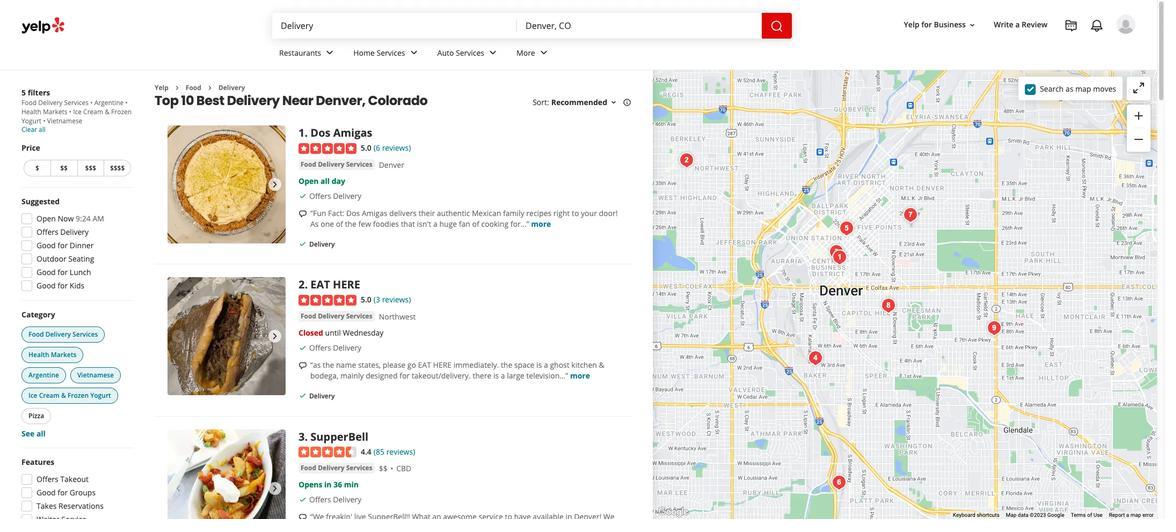 Task type: vqa. For each thing, say whether or not it's contained in the screenshot.
"Open Now"
no



Task type: locate. For each thing, give the bounding box(es) containing it.
1 horizontal spatial yelp
[[904, 20, 920, 30]]

"fun
[[310, 208, 326, 219]]

1 horizontal spatial $$
[[379, 464, 388, 474]]

for down go
[[400, 371, 410, 381]]

seating
[[68, 254, 94, 264]]

here right 2
[[333, 278, 360, 292]]

for down offers takeout
[[58, 488, 68, 498]]

1 24 chevron down v2 image from the left
[[487, 46, 500, 59]]

eat right go
[[418, 360, 431, 371]]

markets
[[43, 107, 67, 117], [51, 351, 76, 360]]

offers for 3
[[309, 495, 331, 506]]

2 none field from the left
[[526, 20, 754, 32]]

vietnamese right clear all link
[[47, 117, 82, 126]]

takes
[[37, 502, 57, 512]]

takes reservations
[[37, 502, 104, 512]]

. for 3
[[305, 430, 308, 445]]

previous image
[[172, 179, 185, 191], [172, 331, 185, 343], [172, 483, 185, 496]]

a right write
[[1016, 20, 1020, 30]]

delivers
[[389, 208, 417, 219]]

1 vertical spatial ice cream & frozen yogurt
[[28, 392, 111, 401]]

5.0 link left (6 at the top of page
[[361, 142, 372, 154]]

1 24 chevron down v2 image from the left
[[323, 46, 336, 59]]

kids
[[70, 281, 84, 291]]

1 horizontal spatial ice
[[73, 107, 82, 117]]

food delivery services link up day
[[299, 160, 375, 170]]

1 horizontal spatial is
[[537, 360, 542, 371]]

delivery down "filters"
[[38, 98, 63, 107]]

& inside button
[[61, 392, 66, 401]]

0 vertical spatial ice
[[73, 107, 82, 117]]

. down near
[[305, 126, 308, 140]]

go
[[408, 360, 416, 371]]

1 horizontal spatial none field
[[526, 20, 754, 32]]

map right as
[[1076, 84, 1092, 94]]

5 star rating image down 1 . dos amigas at top
[[299, 143, 357, 154]]

1 5.0 from the top
[[361, 143, 372, 153]]

best
[[196, 92, 224, 110]]

shortcuts
[[977, 513, 1000, 519]]

vietnamese up ice cream & frozen yogurt button
[[77, 371, 114, 380]]

clear all link
[[21, 125, 46, 134]]

16 speech v2 image left "fun
[[299, 210, 307, 219]]

16 speech v2 image
[[299, 210, 307, 219], [299, 362, 307, 371]]

health
[[21, 107, 41, 117], [28, 351, 49, 360]]

2 24 chevron down v2 image from the left
[[407, 46, 420, 59]]

report
[[1109, 513, 1125, 519]]

map
[[1076, 84, 1092, 94], [1131, 513, 1142, 519]]

0 horizontal spatial $$
[[60, 164, 68, 173]]

cream right • vietnamese in the top of the page
[[83, 107, 103, 117]]

4.4 link
[[361, 446, 372, 458]]

16 chevron down v2 image
[[968, 21, 977, 29], [610, 98, 618, 107]]

. up 4.4 star rating image
[[305, 430, 308, 445]]

open inside group
[[37, 214, 56, 224]]

Find text field
[[281, 20, 509, 32]]

0 vertical spatial here
[[333, 278, 360, 292]]

services up wednesday
[[346, 312, 373, 321]]

$$ left $$$ button
[[60, 164, 68, 173]]

0 vertical spatial argentine
[[94, 98, 124, 107]]

0 horizontal spatial here
[[333, 278, 360, 292]]

2 vertical spatial .
[[305, 430, 308, 445]]

services up health markets
[[73, 330, 98, 339]]

yogurt down vietnamese button
[[90, 392, 111, 401]]

for left business
[[922, 20, 932, 30]]

24 chevron down v2 image for home services
[[407, 46, 420, 59]]

open now 9:24 am
[[37, 214, 104, 224]]

& right kitchen
[[599, 360, 605, 371]]

1 horizontal spatial map
[[1131, 513, 1142, 519]]

0 vertical spatial cream
[[83, 107, 103, 117]]

0 vertical spatial previous image
[[172, 179, 185, 191]]

1 5.0 link from the top
[[361, 142, 372, 154]]

0 vertical spatial reviews)
[[382, 143, 411, 153]]

is
[[537, 360, 542, 371], [494, 371, 499, 381]]

here up takeout/delivery.
[[433, 360, 452, 371]]

more link
[[508, 39, 559, 70]]

0 vertical spatial 5.0 link
[[361, 142, 372, 154]]

10
[[181, 92, 194, 110]]

denver,
[[316, 92, 366, 110]]

24 chevron down v2 image for restaurants
[[323, 46, 336, 59]]

2 . eat here
[[299, 278, 360, 292]]

immediately.
[[454, 360, 499, 371]]

food delivery services link for here
[[299, 312, 375, 322]]

all right the see
[[36, 429, 46, 439]]

markets inside health markets button
[[51, 351, 76, 360]]

slideshow element for 3
[[168, 430, 286, 520]]

delivery right best
[[227, 92, 280, 110]]

24 chevron down v2 image inside auto services link
[[487, 46, 500, 59]]

16 checkmark v2 image
[[299, 192, 307, 201], [299, 240, 307, 249], [299, 344, 307, 353]]

1 vertical spatial frozen
[[68, 392, 89, 401]]

services down 4.4
[[346, 464, 373, 473]]

16 checkmark v2 image for offers delivery
[[299, 496, 307, 505]]

0 vertical spatial 16 checkmark v2 image
[[299, 192, 307, 201]]

health inside button
[[28, 351, 49, 360]]

as
[[1066, 84, 1074, 94]]

1 16 checkmark v2 image from the top
[[299, 392, 307, 401]]

4.4 star rating image
[[299, 448, 357, 458]]

next image
[[269, 331, 281, 343], [269, 483, 281, 496]]

1 vertical spatial more link
[[570, 371, 590, 381]]

5.0 link left (3
[[361, 294, 372, 306]]

3 previous image from the top
[[172, 483, 185, 496]]

next image for 2 . eat here
[[269, 331, 281, 343]]

1 vertical spatial .
[[305, 278, 308, 292]]

0 vertical spatial open
[[299, 176, 319, 186]]

1 vertical spatial 16 checkmark v2 image
[[299, 240, 307, 249]]

16 chevron down v2 image inside yelp for business button
[[968, 21, 977, 29]]

of down fact:
[[336, 219, 343, 229]]

amigas up 'few'
[[362, 208, 388, 219]]

health up argentine button
[[28, 351, 49, 360]]

food down category
[[28, 330, 44, 339]]

$$ button
[[50, 160, 77, 177]]

16 checkmark v2 image for 2
[[299, 344, 307, 353]]

2 16 chevron right v2 image from the left
[[206, 84, 214, 92]]

for for dinner
[[58, 241, 68, 251]]

a right the isn't
[[433, 219, 438, 229]]

search
[[1040, 84, 1064, 94]]

food delivery services up 36
[[301, 464, 373, 473]]

1 horizontal spatial 24 chevron down v2 image
[[538, 46, 550, 59]]

0 horizontal spatial 24 chevron down v2 image
[[323, 46, 336, 59]]

16 chevron right v2 image for delivery
[[206, 84, 214, 92]]

ice inside ice cream & frozen yogurt
[[73, 107, 82, 117]]

eat here image
[[168, 278, 286, 396]]

1 horizontal spatial &
[[105, 107, 110, 117]]

16 chevron down v2 image left 16 info v2 image
[[610, 98, 618, 107]]

good for good for kids
[[37, 281, 56, 291]]

0 horizontal spatial the
[[323, 360, 334, 371]]

business categories element
[[271, 39, 1136, 70]]

1 vertical spatial all
[[321, 176, 330, 186]]

$$$
[[85, 164, 96, 173]]

frozen inside button
[[68, 392, 89, 401]]

food delivery services link up the until
[[299, 312, 375, 322]]

0 vertical spatial more
[[531, 219, 551, 229]]

3
[[299, 430, 305, 445]]

1 horizontal spatial more
[[570, 371, 590, 381]]

yelp for yelp link
[[155, 83, 169, 92]]

0 vertical spatial 5.0
[[361, 143, 372, 153]]

yogurt up price
[[21, 117, 41, 126]]

error
[[1143, 513, 1154, 519]]

2 horizontal spatial &
[[599, 360, 605, 371]]

4 good from the top
[[37, 488, 56, 498]]

0 horizontal spatial yelp
[[155, 83, 169, 92]]

3 good from the top
[[37, 281, 56, 291]]

24 chevron down v2 image
[[487, 46, 500, 59], [538, 46, 550, 59]]

5.0
[[361, 143, 372, 153], [361, 295, 372, 305]]

delivery up health markets
[[45, 330, 71, 339]]

offers delivery
[[309, 191, 362, 201], [37, 227, 89, 237], [309, 343, 362, 354], [309, 495, 362, 506]]

0 horizontal spatial dos
[[311, 126, 331, 140]]

dos for .
[[311, 126, 331, 140]]

ice cream & frozen yogurt
[[21, 107, 132, 126], [28, 392, 111, 401]]

please
[[383, 360, 406, 371]]

use
[[1094, 513, 1103, 519]]

for up the outdoor seating
[[58, 241, 68, 251]]

2 vertical spatial food delivery services link
[[299, 464, 375, 474]]

5 star rating image down 2 . eat here
[[299, 296, 357, 306]]

1 food delivery services link from the top
[[299, 160, 375, 170]]

for
[[922, 20, 932, 30], [58, 241, 68, 251], [58, 267, 68, 278], [58, 281, 68, 291], [400, 371, 410, 381], [58, 488, 68, 498]]

for for kids
[[58, 281, 68, 291]]

"as
[[310, 360, 321, 371]]

1 vertical spatial next image
[[269, 483, 281, 496]]

food delivery services link
[[299, 160, 375, 170], [299, 312, 375, 322], [299, 464, 375, 474]]

for up good for kids
[[58, 267, 68, 278]]

wokano asian bistro image
[[878, 295, 899, 317]]

1 vertical spatial eat
[[418, 360, 431, 371]]

2 5 star rating image from the top
[[299, 296, 357, 306]]

price group
[[21, 143, 133, 179]]

previous image for 1
[[172, 179, 185, 191]]

amigas inside "fun fact: dos amigas delivers their authentic mexican family recipes right to your door! as one of the few foodies that isn't a huge fan of cooking for…"
[[362, 208, 388, 219]]

1 none field from the left
[[281, 20, 509, 32]]

dos inside "fun fact: dos amigas delivers their authentic mexican family recipes right to your door! as one of the few foodies that isn't a huge fan of cooking for…"
[[346, 208, 360, 219]]

eat right 2
[[311, 278, 330, 292]]

1 16 chevron right v2 image from the left
[[173, 84, 181, 92]]

2 5.0 link from the top
[[361, 294, 372, 306]]

offers delivery for 2
[[309, 343, 362, 354]]

for down good for lunch
[[58, 281, 68, 291]]

previous image for 3
[[172, 483, 185, 496]]

good up the "outdoor"
[[37, 241, 56, 251]]

all right clear
[[39, 125, 46, 134]]

cream inside ice cream & frozen yogurt
[[83, 107, 103, 117]]

nolan p. image
[[1117, 15, 1136, 34]]

map
[[1006, 513, 1017, 519]]

1 vertical spatial more
[[570, 371, 590, 381]]

of left use
[[1088, 513, 1093, 519]]

0 horizontal spatial &
[[61, 392, 66, 401]]

1 good from the top
[[37, 241, 56, 251]]

television…"
[[527, 371, 568, 381]]

good down good for lunch
[[37, 281, 56, 291]]

yelp inside button
[[904, 20, 920, 30]]

open for open now 9:24 am
[[37, 214, 56, 224]]

more for 1 . dos amigas
[[531, 219, 551, 229]]

1 vertical spatial open
[[37, 214, 56, 224]]

markets inside food delivery services • argentine • health markets •
[[43, 107, 67, 117]]

2 16 checkmark v2 image from the top
[[299, 496, 307, 505]]

0 horizontal spatial yogurt
[[21, 117, 41, 126]]

16 checkmark v2 image for delivery
[[299, 392, 307, 401]]

0 horizontal spatial frozen
[[68, 392, 89, 401]]

1 . from the top
[[305, 126, 308, 140]]

24 chevron down v2 image
[[323, 46, 336, 59], [407, 46, 420, 59]]

0 vertical spatial amigas
[[333, 126, 373, 140]]

0 vertical spatial dos
[[311, 126, 331, 140]]

food up open all day
[[301, 160, 316, 169]]

16 chevron down v2 image right business
[[968, 21, 977, 29]]

takeout/delivery.
[[412, 371, 471, 381]]

0 vertical spatial health
[[21, 107, 41, 117]]

0 horizontal spatial ice
[[28, 392, 37, 401]]

more down kitchen
[[570, 371, 590, 381]]

near
[[282, 92, 313, 110]]

3 food delivery services link from the top
[[299, 464, 375, 474]]

more link down kitchen
[[570, 371, 590, 381]]

1 vertical spatial dos
[[346, 208, 360, 219]]

dos amigas link
[[311, 126, 373, 140]]

auto services
[[438, 48, 485, 58]]

16 checkmark v2 image up 3
[[299, 392, 307, 401]]

food delivery services up health markets
[[28, 330, 98, 339]]

2 16 speech v2 image from the top
[[299, 362, 307, 371]]

food delivery services button for 1 . dos amigas
[[299, 160, 375, 170]]

1 vertical spatial yelp
[[155, 83, 169, 92]]

1 vertical spatial ice
[[28, 392, 37, 401]]

2 vertical spatial slideshow element
[[168, 430, 286, 520]]

24 chevron down v2 image inside more link
[[538, 46, 550, 59]]

good for kids
[[37, 281, 84, 291]]

delivery up day
[[318, 160, 345, 169]]

reviews) up denver
[[382, 143, 411, 153]]

food delivery services button
[[299, 160, 375, 170], [299, 312, 375, 322], [21, 327, 105, 343], [299, 464, 375, 474]]

the up large
[[501, 360, 513, 371]]

all for open
[[321, 176, 330, 186]]

0 vertical spatial food delivery services link
[[299, 160, 375, 170]]

cream down argentine button
[[39, 392, 59, 401]]

food right the top
[[186, 83, 201, 92]]

good for good for dinner
[[37, 241, 56, 251]]

name
[[336, 360, 356, 371]]

offers for 2
[[309, 343, 331, 354]]

cooking
[[481, 219, 509, 229]]

lunch
[[70, 267, 91, 278]]

0 vertical spatial &
[[105, 107, 110, 117]]

open for open all day
[[299, 176, 319, 186]]

• vietnamese
[[41, 117, 82, 126]]

Near text field
[[526, 20, 754, 32]]

food delivery services up the until
[[301, 312, 373, 321]]

zoom out image
[[1133, 133, 1146, 146]]

5 star rating image for dos
[[299, 143, 357, 154]]

group
[[1127, 105, 1151, 152], [18, 197, 133, 295], [19, 310, 133, 440], [18, 458, 133, 520]]

0 horizontal spatial is
[[494, 371, 499, 381]]

of
[[336, 219, 343, 229], [472, 219, 480, 229], [1088, 513, 1093, 519]]

dos up 'few'
[[346, 208, 360, 219]]

1 vertical spatial previous image
[[172, 331, 185, 343]]

for for groups
[[58, 488, 68, 498]]

16 checkmark v2 image down closed
[[299, 344, 307, 353]]

good for groups
[[37, 488, 96, 498]]

offers delivery for 3
[[309, 495, 362, 506]]

the up bodega,
[[323, 360, 334, 371]]

category
[[21, 310, 55, 320]]

previous image for 2
[[172, 331, 185, 343]]

1 next image from the top
[[269, 331, 281, 343]]

24 chevron down v2 image right restaurants
[[323, 46, 336, 59]]

1 vertical spatial 16 checkmark v2 image
[[299, 496, 307, 505]]

0 vertical spatial next image
[[269, 331, 281, 343]]

1 horizontal spatial 24 chevron down v2 image
[[407, 46, 420, 59]]

is up television…"
[[537, 360, 542, 371]]

(3 reviews)
[[374, 295, 411, 305]]

for for business
[[922, 20, 932, 30]]

24 chevron down v2 image right "more"
[[538, 46, 550, 59]]

food delivery services inside group
[[28, 330, 98, 339]]

16 speech v2 image left "as
[[299, 362, 307, 371]]

16 chevron right v2 image
[[173, 84, 181, 92], [206, 84, 214, 92]]

large
[[507, 371, 525, 381]]

suggested
[[21, 197, 60, 207]]

map for error
[[1131, 513, 1142, 519]]

0 vertical spatial markets
[[43, 107, 67, 117]]

for inside button
[[922, 20, 932, 30]]

markets up argentine button
[[51, 351, 76, 360]]

0 vertical spatial .
[[305, 126, 308, 140]]

eat here link
[[311, 278, 360, 292]]

services
[[377, 48, 405, 58], [456, 48, 485, 58], [64, 98, 89, 107], [346, 160, 373, 169], [346, 312, 373, 321], [73, 330, 98, 339], [346, 464, 373, 473]]

slideshow element
[[168, 126, 286, 244], [168, 278, 286, 396], [168, 430, 286, 520]]

16 chevron down v2 image inside recommended 'popup button'
[[610, 98, 618, 107]]

more
[[517, 48, 535, 58]]

open down suggested
[[37, 214, 56, 224]]

expand map image
[[1133, 82, 1146, 94]]

16 checkmark v2 image
[[299, 392, 307, 401], [299, 496, 307, 505]]

2 previous image from the top
[[172, 331, 185, 343]]

1 slideshow element from the top
[[168, 126, 286, 244]]

& right • vietnamese in the top of the page
[[105, 107, 110, 117]]

1 horizontal spatial argentine
[[94, 98, 124, 107]]

0 horizontal spatial more link
[[531, 219, 551, 229]]

2 good from the top
[[37, 267, 56, 278]]

(85 reviews)
[[374, 447, 415, 457]]

3 16 checkmark v2 image from the top
[[299, 344, 307, 353]]

cream
[[83, 107, 103, 117], [39, 392, 59, 401]]

24 chevron down v2 image for more
[[538, 46, 550, 59]]

restaurants
[[279, 48, 321, 58]]

denver
[[379, 160, 404, 170]]

the inside "fun fact: dos amigas delivers their authentic mexican family recipes right to your door! as one of the few foodies that isn't a huge fan of cooking for…"
[[345, 219, 357, 229]]

group containing suggested
[[18, 197, 133, 295]]

see all
[[21, 429, 46, 439]]

0 vertical spatial more link
[[531, 219, 551, 229]]

0 vertical spatial yelp
[[904, 20, 920, 30]]

1 horizontal spatial dos
[[346, 208, 360, 219]]

0 vertical spatial yogurt
[[21, 117, 41, 126]]

9:24
[[76, 214, 91, 224]]

offers down closed
[[309, 343, 331, 354]]

a right report
[[1127, 513, 1130, 519]]

dos amigas image
[[168, 126, 286, 244]]

1 horizontal spatial open
[[299, 176, 319, 186]]

supperbell link
[[311, 430, 369, 445]]

food delivery services button up 36
[[299, 464, 375, 474]]

1 horizontal spatial here
[[433, 360, 452, 371]]

search as map moves
[[1040, 84, 1117, 94]]

0 vertical spatial $$
[[60, 164, 68, 173]]

offers delivery up good for dinner
[[37, 227, 89, 237]]

of right fan
[[472, 219, 480, 229]]

1 previous image from the top
[[172, 179, 185, 191]]

vietnamese inside button
[[77, 371, 114, 380]]

3 slideshow element from the top
[[168, 430, 286, 520]]

0 horizontal spatial open
[[37, 214, 56, 224]]

1 vertical spatial food delivery services link
[[299, 312, 375, 322]]

1 vertical spatial &
[[599, 360, 605, 371]]

1 horizontal spatial yogurt
[[90, 392, 111, 401]]

ice cream & frozen yogurt down vietnamese button
[[28, 392, 111, 401]]

1 vertical spatial yogurt
[[90, 392, 111, 401]]

24 chevron down v2 image inside home services "link"
[[407, 46, 420, 59]]

food delivery services button up day
[[299, 160, 375, 170]]

delivery down one
[[309, 240, 335, 249]]

None search field
[[272, 13, 794, 39]]

food delivery services for 1 . dos amigas
[[301, 160, 373, 169]]

food down 5
[[21, 98, 37, 107]]

$$ down (85
[[379, 464, 388, 474]]

1 vertical spatial slideshow element
[[168, 278, 286, 396]]

0 vertical spatial 16 speech v2 image
[[299, 210, 307, 219]]

map left error at the bottom of the page
[[1131, 513, 1142, 519]]

terms
[[1071, 513, 1086, 519]]

frozen down vietnamese button
[[68, 392, 89, 401]]

1 vertical spatial reviews)
[[382, 295, 411, 305]]

24 chevron down v2 image left auto
[[407, 46, 420, 59]]

that
[[401, 219, 415, 229]]

2 vertical spatial &
[[61, 392, 66, 401]]

1 5 star rating image from the top
[[299, 143, 357, 154]]

health up clear all
[[21, 107, 41, 117]]

36
[[334, 480, 342, 491]]

few
[[359, 219, 371, 229]]

offers delivery down the until
[[309, 343, 362, 354]]

slideshow element for 2
[[168, 278, 286, 396]]

1 vertical spatial argentine
[[28, 371, 59, 380]]

0 horizontal spatial 24 chevron down v2 image
[[487, 46, 500, 59]]

. for 1
[[305, 126, 308, 140]]

for inside "as the name states, please go eat here immediately.   the space is a ghost kitchen & bodega, mainly designed for takeout/delivery. there is a large television…"
[[400, 371, 410, 381]]

health inside food delivery services • argentine • health markets •
[[21, 107, 41, 117]]

24 chevron down v2 image inside restaurants link
[[323, 46, 336, 59]]

0 vertical spatial frozen
[[111, 107, 132, 117]]

0 horizontal spatial cream
[[39, 392, 59, 401]]

0 vertical spatial ice cream & frozen yogurt
[[21, 107, 132, 126]]

markets down "filters"
[[43, 107, 67, 117]]

3 . from the top
[[305, 430, 308, 445]]

2 vertical spatial previous image
[[172, 483, 185, 496]]

yelp left 10
[[155, 83, 169, 92]]

"as the name states, please go eat here immediately.   the space is a ghost kitchen & bodega, mainly designed for takeout/delivery. there is a large television…"
[[310, 360, 605, 381]]

offers delivery for 1
[[309, 191, 362, 201]]

takeout
[[60, 475, 89, 485]]

argentine inside button
[[28, 371, 59, 380]]

offers delivery down day
[[309, 191, 362, 201]]

man vs fries image
[[836, 218, 858, 239]]

1 vertical spatial health
[[28, 351, 49, 360]]

2 slideshow element from the top
[[168, 278, 286, 396]]

None field
[[281, 20, 509, 32], [526, 20, 754, 32]]

amigas for .
[[333, 126, 373, 140]]

services inside "link"
[[377, 48, 405, 58]]

in
[[324, 480, 332, 491]]

2 vertical spatial 16 checkmark v2 image
[[299, 344, 307, 353]]

5.0 for dos amigas
[[361, 143, 372, 153]]

group containing features
[[18, 458, 133, 520]]

2 food delivery services link from the top
[[299, 312, 375, 322]]

5.0 link for dos amigas
[[361, 142, 372, 154]]

1 horizontal spatial more link
[[570, 371, 590, 381]]

2 16 checkmark v2 image from the top
[[299, 240, 307, 249]]

2 5.0 from the top
[[361, 295, 372, 305]]

2 . from the top
[[305, 278, 308, 292]]

16 info v2 image
[[623, 98, 632, 107]]

1 horizontal spatial 16 chevron down v2 image
[[968, 21, 977, 29]]

$
[[35, 164, 39, 173]]

slideshow element for 1
[[168, 126, 286, 244]]

2 next image from the top
[[269, 483, 281, 496]]

as
[[310, 219, 319, 229]]

all left day
[[321, 176, 330, 186]]

1 16 checkmark v2 image from the top
[[299, 192, 307, 201]]

1
[[299, 126, 305, 140]]

dos amigas image
[[829, 247, 851, 268]]

16 checkmark v2 image up 2
[[299, 240, 307, 249]]

supperbell image
[[826, 241, 847, 263]]

1 vertical spatial 16 speech v2 image
[[299, 362, 307, 371]]

1 horizontal spatial cream
[[83, 107, 103, 117]]

2 24 chevron down v2 image from the left
[[538, 46, 550, 59]]

$$
[[60, 164, 68, 173], [379, 464, 388, 474]]

1 . dos amigas
[[299, 126, 373, 140]]

all for see
[[36, 429, 46, 439]]

open
[[299, 176, 319, 186], [37, 214, 56, 224]]

user actions element
[[896, 13, 1151, 79]]

the left 'few'
[[345, 219, 357, 229]]

1 16 speech v2 image from the top
[[299, 210, 307, 219]]

0 vertical spatial slideshow element
[[168, 126, 286, 244]]

24 chevron down v2 image for auto services
[[487, 46, 500, 59]]

16 chevron right v2 image right yelp link
[[173, 84, 181, 92]]

offers for 1
[[309, 191, 331, 201]]

5 star rating image
[[299, 143, 357, 154], [299, 296, 357, 306]]

1 vertical spatial markets
[[51, 351, 76, 360]]

0 vertical spatial 16 chevron down v2 image
[[968, 21, 977, 29]]

amigas for fact:
[[362, 208, 388, 219]]

keyboard shortcuts
[[953, 513, 1000, 519]]



Task type: describe. For each thing, give the bounding box(es) containing it.
filters
[[28, 88, 50, 98]]

$$ inside button
[[60, 164, 68, 173]]

mainly
[[341, 371, 364, 381]]

0 vertical spatial is
[[537, 360, 542, 371]]

16 speech v2 image for 2
[[299, 362, 307, 371]]

& inside ice cream & frozen yogurt
[[105, 107, 110, 117]]

report a map error
[[1109, 513, 1154, 519]]

offers down features
[[37, 475, 58, 485]]

5.0 link for eat here
[[361, 294, 372, 306]]

review
[[1022, 20, 1048, 30]]

features
[[21, 458, 54, 468]]

pizza
[[28, 412, 44, 421]]

16 speech v2 image for 1
[[299, 210, 307, 219]]

reservations
[[59, 502, 104, 512]]

map for moves
[[1076, 84, 1092, 94]]

vietnamese button
[[70, 368, 121, 384]]

food delivery services link for amigas
[[299, 160, 375, 170]]

family
[[503, 208, 525, 219]]

"fun fact: dos amigas delivers their authentic mexican family recipes right to your door! as one of the few foodies that isn't a huge fan of cooking for…"
[[310, 208, 618, 229]]

bowls by ko image
[[900, 204, 921, 226]]

delivery down 4.4 star rating image
[[318, 464, 345, 473]]

services left denver
[[346, 160, 373, 169]]

closed
[[299, 328, 323, 338]]

©2023
[[1030, 513, 1047, 519]]

see
[[21, 429, 35, 439]]

more for 2 . eat here
[[570, 371, 590, 381]]

outdoor seating
[[37, 254, 94, 264]]

services inside food delivery services • argentine • health markets •
[[64, 98, 89, 107]]

write
[[994, 20, 1014, 30]]

day
[[332, 176, 345, 186]]

health markets
[[28, 351, 76, 360]]

now
[[58, 214, 74, 224]]

home services
[[354, 48, 405, 58]]

door!
[[599, 208, 618, 219]]

dos for fact:
[[346, 208, 360, 219]]

auto services link
[[429, 39, 508, 70]]

good for dinner
[[37, 241, 94, 251]]

(6 reviews)
[[374, 143, 411, 153]]

write a review link
[[990, 15, 1052, 35]]

1 horizontal spatial of
[[472, 219, 480, 229]]

health markets button
[[21, 348, 83, 364]]

16 chevron right v2 image for food
[[173, 84, 181, 92]]

good for good for lunch
[[37, 267, 56, 278]]

delivery up the until
[[318, 312, 345, 321]]

projects image
[[1065, 19, 1078, 32]]

foodies
[[373, 219, 399, 229]]

reviews) for amigas
[[382, 143, 411, 153]]

google image
[[656, 506, 691, 520]]

5.0 for eat here
[[361, 295, 372, 305]]

a left large
[[501, 371, 505, 381]]

designed
[[366, 371, 398, 381]]

offers takeout
[[37, 475, 89, 485]]

terms of use
[[1071, 513, 1103, 519]]

delivery inside food delivery services • argentine • health markets •
[[38, 98, 63, 107]]

offers up good for dinner
[[37, 227, 58, 237]]

food inside food delivery services • argentine • health markets •
[[21, 98, 37, 107]]

home
[[354, 48, 375, 58]]

$$$$ button
[[104, 160, 131, 177]]

services right auto
[[456, 48, 485, 58]]

write a review
[[994, 20, 1048, 30]]

a inside "fun fact: dos amigas delivers their authentic mexican family recipes right to your door! as one of the few foodies that isn't a huge fan of cooking for…"
[[433, 219, 438, 229]]

(6
[[374, 143, 380, 153]]

outdoor
[[37, 254, 66, 264]]

yogurt inside button
[[90, 392, 111, 401]]

price
[[21, 143, 40, 153]]

mexican
[[472, 208, 501, 219]]

ice cream & frozen yogurt inside button
[[28, 392, 111, 401]]

a up television…"
[[544, 360, 548, 371]]

search image
[[771, 20, 784, 33]]

auto
[[438, 48, 454, 58]]

supperbell image
[[168, 430, 286, 520]]

group containing category
[[19, 310, 133, 440]]

dinner
[[70, 241, 94, 251]]

delivery down min
[[333, 495, 362, 506]]

services inside group
[[73, 330, 98, 339]]

food up opens
[[301, 464, 316, 473]]

keyboard
[[953, 513, 976, 519]]

google
[[1048, 513, 1065, 519]]

for…"
[[511, 219, 529, 229]]

here inside "as the name states, please go eat here immediately.   the space is a ghost kitchen & bodega, mainly designed for takeout/delivery. there is a large television…"
[[433, 360, 452, 371]]

food delivery services button up health markets
[[21, 327, 105, 343]]

eat inside "as the name states, please go eat here immediately.   the space is a ghost kitchen & bodega, mainly designed for takeout/delivery. there is a large television…"
[[418, 360, 431, 371]]

5 star rating image for eat
[[299, 296, 357, 306]]

food up closed
[[301, 312, 316, 321]]

next image
[[269, 179, 281, 191]]

food delivery services button for 2 . eat here
[[299, 312, 375, 322]]

there
[[473, 371, 492, 381]]

& inside "as the name states, please go eat here immediately.   the space is a ghost kitchen & bodega, mainly designed for takeout/delivery. there is a large television…"
[[599, 360, 605, 371]]

2 horizontal spatial of
[[1088, 513, 1093, 519]]

clear all
[[21, 125, 46, 134]]

terms of use link
[[1071, 513, 1103, 519]]

0 vertical spatial eat
[[311, 278, 330, 292]]

ice inside button
[[28, 392, 37, 401]]

good for good for groups
[[37, 488, 56, 498]]

delivery link
[[219, 83, 245, 92]]

(85 reviews) link
[[374, 446, 415, 458]]

notifications image
[[1091, 19, 1104, 32]]

your
[[581, 208, 597, 219]]

recommended
[[551, 97, 607, 108]]

16 chevron down v2 image for yelp for business
[[968, 21, 977, 29]]

eat here image
[[676, 150, 697, 171]]

recipes
[[527, 208, 552, 219]]

am
[[93, 214, 104, 224]]

space
[[515, 360, 535, 371]]

next image for 3 . supperbell
[[269, 483, 281, 496]]

16 speech v2 image
[[299, 514, 307, 520]]

none field find
[[281, 20, 509, 32]]

min
[[344, 480, 359, 491]]

16 chevron down v2 image for recommended
[[610, 98, 618, 107]]

(6 reviews) link
[[374, 142, 411, 154]]

kitchen
[[572, 360, 597, 371]]

4.4
[[361, 447, 372, 457]]

good for lunch
[[37, 267, 91, 278]]

ghost
[[550, 360, 570, 371]]

khan toke authentic thai image
[[829, 472, 850, 494]]

groups
[[70, 488, 96, 498]]

2 horizontal spatial the
[[501, 360, 513, 371]]

food delivery services button for 3 . supperbell
[[299, 464, 375, 474]]

$ button
[[24, 160, 50, 177]]

delivery down bodega,
[[309, 392, 335, 401]]

restaurants link
[[271, 39, 345, 70]]

clear
[[21, 125, 37, 134]]

closed until wednesday
[[299, 328, 384, 338]]

all for clear
[[39, 125, 46, 134]]

delivery down closed until wednesday
[[333, 343, 362, 354]]

cream inside button
[[39, 392, 59, 401]]

home services link
[[345, 39, 429, 70]]

more link for here
[[570, 371, 590, 381]]

16 checkmark v2 image for 1
[[299, 192, 307, 201]]

for for lunch
[[58, 267, 68, 278]]

more link for amigas
[[531, 219, 551, 229]]

top
[[155, 92, 179, 110]]

2 vertical spatial reviews)
[[387, 447, 415, 457]]

see all button
[[21, 429, 46, 439]]

yelp for yelp for business
[[904, 20, 920, 30]]

tuk took bites image
[[984, 318, 1005, 339]]

to
[[572, 208, 579, 219]]

moves
[[1094, 84, 1117, 94]]

delivery right food "link"
[[219, 83, 245, 92]]

reviews) for here
[[382, 295, 411, 305]]

colorado
[[368, 92, 428, 110]]

until
[[325, 328, 341, 338]]

(85
[[374, 447, 385, 457]]

food delivery services for 3 . supperbell
[[301, 464, 373, 473]]

0 vertical spatial vietnamese
[[47, 117, 82, 126]]

map data ©2023 google
[[1006, 513, 1065, 519]]

argentine button
[[21, 368, 66, 384]]

map region
[[581, 9, 1166, 520]]

zoom in image
[[1133, 109, 1146, 122]]

0 horizontal spatial of
[[336, 219, 343, 229]]

1 vertical spatial is
[[494, 371, 499, 381]]

bodega,
[[310, 371, 339, 381]]

. for 2
[[305, 278, 308, 292]]

recommended button
[[551, 97, 618, 108]]

delivery down open now 9:24 am
[[60, 227, 89, 237]]

delivery down day
[[333, 191, 362, 201]]

none field near
[[526, 20, 754, 32]]

argentine inside food delivery services • argentine • health markets •
[[94, 98, 124, 107]]

5 filters
[[21, 88, 50, 98]]

carne - argentina street food image
[[805, 348, 826, 369]]

food delivery services for 2 . eat here
[[301, 312, 373, 321]]

sort:
[[533, 97, 549, 108]]



